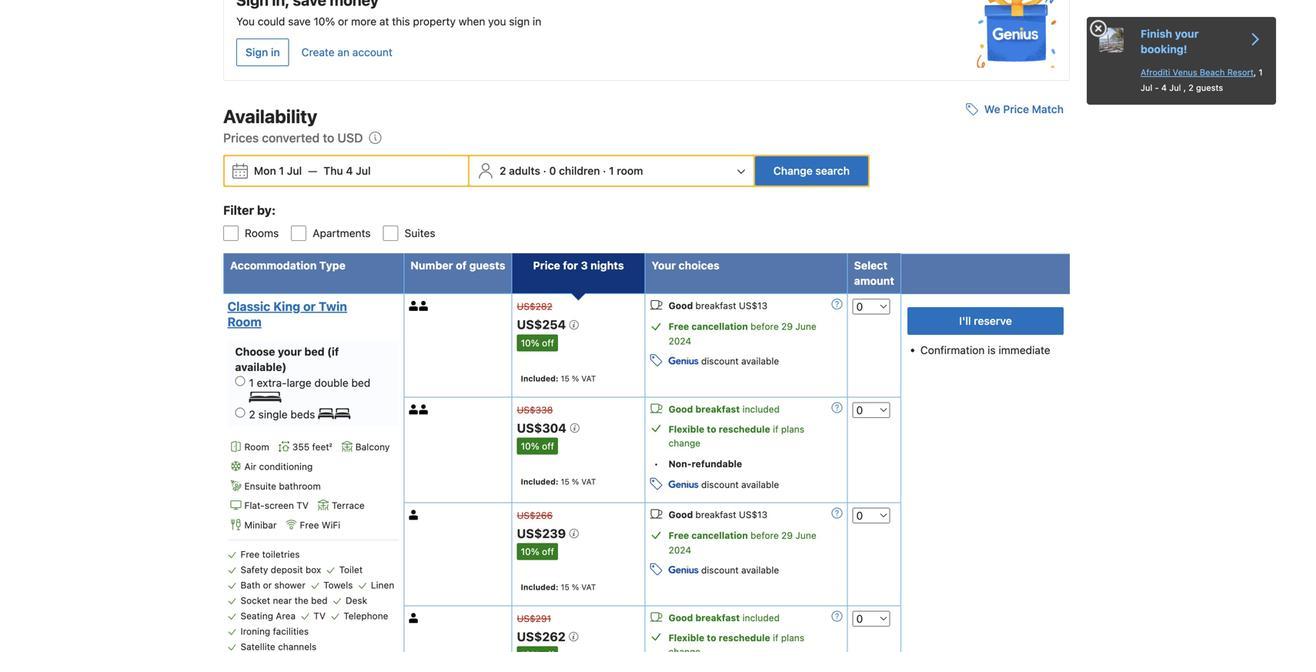 Task type: describe. For each thing, give the bounding box(es) containing it.
cancellation for 1st more details on meals and payment options icon from the top
[[692, 321, 748, 332]]

type
[[319, 259, 346, 272]]

sign
[[509, 15, 530, 28]]

prices
[[223, 131, 259, 145]]

group containing rooms
[[211, 213, 1070, 241]]

large
[[287, 376, 312, 389]]

-
[[1155, 83, 1159, 93]]

10% off. you're getting a reduced rate because this property is offering a early booker deal.. element for us$304
[[517, 437, 558, 454]]

afroditi
[[1141, 67, 1170, 77]]

when
[[459, 15, 485, 28]]

classic king or twin room
[[227, 299, 347, 329]]

us$13 for us$239's more details on meals and payment options icon
[[739, 509, 768, 520]]

off for us$304
[[542, 441, 554, 451]]

usd
[[337, 131, 363, 145]]

create an account
[[302, 46, 392, 59]]

us$239
[[517, 526, 569, 541]]

you
[[236, 15, 255, 28]]

us$304
[[517, 421, 569, 435]]

change for us$262
[[669, 646, 701, 652]]

4 inside 1 jul - 4 jul  ,
[[1162, 83, 1167, 93]]

2 for 2 adults · 0 children · 1 room
[[500, 165, 506, 177]]

us$262
[[517, 629, 569, 644]]

we price match
[[984, 103, 1064, 116]]

before for 1st more details on meals and payment options icon from the top
[[751, 321, 779, 332]]

converted
[[262, 131, 320, 145]]

room
[[617, 165, 643, 177]]

1 extra-large double bed
[[249, 376, 371, 389]]

more details on meals and payment options image for us$239
[[832, 507, 843, 518]]

change
[[774, 165, 813, 177]]

1 · from the left
[[543, 165, 546, 177]]

free up the safety
[[241, 549, 260, 560]]

sign in link
[[236, 39, 289, 66]]

confirmation is immediate
[[921, 344, 1050, 357]]

extra-
[[257, 376, 287, 389]]

flat-
[[244, 500, 265, 511]]

search
[[816, 165, 850, 177]]

your for bed
[[278, 345, 302, 358]]

10% off for us$304
[[521, 441, 554, 451]]

vat for us$254
[[581, 374, 596, 383]]

jul right thu on the left top of page
[[356, 165, 371, 177]]

1 vertical spatial price
[[533, 259, 560, 272]]

your for booking!
[[1175, 27, 1199, 40]]

of
[[456, 259, 467, 272]]

% for us$239
[[572, 582, 579, 591]]

the
[[295, 595, 309, 606]]

ironing facilities
[[241, 626, 309, 637]]

terrace
[[332, 500, 365, 511]]

breakfast for us$304
[[695, 404, 740, 414]]

free cancellation for us$239's more details on meals and payment options icon
[[669, 530, 748, 541]]

us$338
[[517, 404, 553, 415]]

flexible to reschedule for us$304
[[669, 424, 770, 434]]

0 vertical spatial tv
[[297, 500, 309, 511]]

29 for 1st more details on meals and payment options icon from the top
[[781, 321, 793, 332]]

finish
[[1141, 27, 1172, 40]]

mon 1 jul — thu 4 jul
[[254, 165, 371, 177]]

breakfast for us$239
[[695, 509, 736, 520]]

number
[[411, 259, 453, 272]]

select amount
[[854, 259, 894, 287]]

reschedule for us$262
[[719, 632, 770, 643]]

2 available from the top
[[741, 479, 779, 490]]

twin
[[319, 299, 347, 314]]

available for 1st more details on meals and payment options icon from the top
[[741, 356, 779, 367]]

included for us$262
[[743, 612, 780, 623]]

2 guests
[[1189, 83, 1223, 93]]

shower
[[274, 580, 306, 590]]

available)
[[235, 361, 287, 373]]

confirmation
[[921, 344, 985, 357]]

finish your booking!
[[1141, 27, 1199, 55]]

good breakfast us$13 for 1st more details on meals and payment options icon from the top
[[669, 300, 768, 311]]

jul left —
[[287, 165, 302, 177]]

ensuite bathroom
[[244, 481, 321, 491]]

screen
[[265, 500, 294, 511]]

2 adults · 0 children · 1 room
[[500, 165, 643, 177]]

jul right -
[[1169, 83, 1181, 93]]

accommodation
[[230, 259, 317, 272]]

minibar
[[244, 520, 277, 530]]

is
[[988, 344, 996, 357]]

afroditi venus beach resort image
[[1099, 28, 1124, 52]]

1 inside dropdown button
[[609, 165, 614, 177]]

at
[[379, 15, 389, 28]]

jul left -
[[1141, 83, 1153, 93]]

free toiletries
[[241, 549, 300, 560]]

rooms
[[245, 227, 279, 240]]

0 vertical spatial in
[[533, 15, 541, 28]]

1 down available) on the bottom left of page
[[249, 376, 254, 389]]

change search button
[[755, 156, 868, 186]]

your
[[652, 259, 676, 272]]

if for us$262
[[773, 632, 779, 643]]

plans for us$304
[[781, 424, 804, 434]]

deposit
[[271, 564, 303, 575]]

2 vertical spatial bed
[[311, 595, 328, 606]]

bathroom
[[279, 481, 321, 491]]

free left wifi
[[300, 520, 319, 530]]

discount for us$239's more details on meals and payment options icon
[[701, 564, 739, 575]]

filter by:
[[223, 203, 276, 218]]

10% off. you're getting a reduced rate because this property is offering a early booker deal.. element for us$239
[[517, 543, 558, 560]]

toiletries
[[262, 549, 300, 560]]

free down non-
[[669, 530, 689, 541]]

us$291
[[517, 613, 551, 624]]

15 for us$239
[[561, 582, 569, 591]]

number of guests
[[411, 259, 505, 272]]

1 breakfast from the top
[[695, 300, 736, 311]]

% for us$304
[[572, 477, 579, 486]]

price inside dropdown button
[[1003, 103, 1029, 116]]

1 horizontal spatial ,
[[1254, 67, 1256, 77]]

1 right mon
[[279, 165, 284, 177]]

bath or shower
[[241, 580, 306, 590]]

genius property image image
[[977, 0, 1057, 68]]

reschedule for us$304
[[719, 424, 770, 434]]

mon 1 jul button
[[248, 157, 308, 185]]

i'll reserve button
[[908, 307, 1064, 335]]

towels
[[324, 580, 353, 590]]

safety deposit box
[[241, 564, 321, 575]]

beds
[[291, 408, 315, 421]]

non-refundable
[[669, 458, 742, 469]]

% for us$254
[[572, 374, 579, 383]]

10% for us$239
[[521, 546, 539, 557]]

select
[[854, 259, 888, 272]]

box
[[306, 564, 321, 575]]

more details on meals and payment options image for us$262
[[832, 611, 843, 621]]

(if
[[327, 345, 339, 358]]

discount for 1st more details on meals and payment options icon from the top
[[701, 356, 739, 367]]

included: 15 % vat for us$304
[[521, 477, 596, 486]]

29 for us$239's more details on meals and payment options icon
[[781, 530, 793, 541]]

breakfast for us$262
[[695, 612, 740, 623]]

bath
[[241, 580, 260, 590]]

0 vertical spatial to
[[323, 131, 334, 145]]

for
[[563, 259, 578, 272]]

socket near the bed
[[241, 595, 328, 606]]

included: 15 % vat for us$254
[[521, 374, 596, 383]]

desk
[[346, 595, 367, 606]]

thu
[[324, 165, 343, 177]]

2 june from the top
[[796, 530, 817, 541]]

immediate
[[999, 344, 1050, 357]]

2 single beds
[[249, 408, 318, 421]]

an
[[338, 46, 350, 59]]

available for us$239's more details on meals and payment options icon
[[741, 564, 779, 575]]

good for us$304
[[669, 404, 693, 414]]

2024 for 1st more details on meals and payment options icon from the top
[[669, 336, 691, 347]]

booking!
[[1141, 43, 1187, 55]]

we
[[984, 103, 1000, 116]]

us$254
[[517, 317, 569, 332]]

price for 3 nights
[[533, 259, 624, 272]]

sign in
[[246, 46, 280, 59]]

1 horizontal spatial guests
[[1196, 83, 1223, 93]]

if plans change for us$262
[[669, 632, 804, 652]]

property
[[413, 15, 456, 28]]

15 for us$254
[[561, 374, 569, 383]]

area
[[276, 610, 296, 621]]

socket
[[241, 595, 270, 606]]

good for us$262
[[669, 612, 693, 623]]

balcony
[[355, 442, 390, 452]]

before for us$239's more details on meals and payment options icon
[[751, 530, 779, 541]]

1 vertical spatial room
[[244, 442, 269, 452]]

facilities
[[273, 626, 309, 637]]

10% off. you're getting a reduced rate because this property is offering a early booker deal.. element for us$254
[[517, 334, 558, 351]]

telephone
[[344, 610, 388, 621]]

10% off for us$239
[[521, 546, 554, 557]]



Task type: vqa. For each thing, say whether or not it's contained in the screenshot.
the for within the 'Search' section
no



Task type: locate. For each thing, give the bounding box(es) containing it.
your choices
[[652, 259, 720, 272]]

1 free cancellation from the top
[[669, 321, 748, 332]]

None radio
[[235, 408, 245, 418]]

0 horizontal spatial ,
[[1184, 83, 1186, 93]]

0 vertical spatial guests
[[1196, 83, 1223, 93]]

1 vertical spatial cancellation
[[692, 530, 748, 541]]

good
[[669, 300, 693, 311], [669, 404, 693, 414], [669, 509, 693, 520], [669, 612, 693, 623]]

1 plans from the top
[[781, 424, 804, 434]]

4 10% off. you're getting a reduced rate because this property is offering a early booker deal.. element from the top
[[517, 646, 558, 652]]

2 vat from the top
[[581, 477, 596, 486]]

filter
[[223, 203, 254, 218]]

off down us$239 on the left bottom of the page
[[542, 546, 554, 557]]

2 good breakfast included from the top
[[669, 612, 780, 623]]

bed right double
[[351, 376, 371, 389]]

venus
[[1173, 67, 1198, 77]]

flexible for us$262
[[669, 632, 705, 643]]

adults
[[509, 165, 540, 177]]

1 more details on meals and payment options image from the top
[[832, 299, 843, 310]]

in inside 'sign in' link
[[271, 46, 280, 59]]

2 % from the top
[[572, 477, 579, 486]]

2 10% off from the top
[[521, 441, 554, 451]]

2 vertical spatial to
[[707, 632, 716, 643]]

10% off down us$254
[[521, 337, 554, 348]]

to for us$304
[[707, 424, 716, 434]]

occupancy image
[[409, 301, 419, 311], [419, 301, 429, 311], [409, 404, 419, 414], [419, 404, 429, 414], [409, 613, 419, 623]]

3 vat from the top
[[581, 582, 596, 591]]

amount
[[854, 275, 894, 287]]

10% down us$304
[[521, 441, 539, 451]]

flexible for us$304
[[669, 424, 705, 434]]

non-
[[669, 458, 692, 469]]

2024
[[669, 336, 691, 347], [669, 544, 691, 555]]

3 10% off. you're getting a reduced rate because this property is offering a early booker deal.. element from the top
[[517, 543, 558, 560]]

flexible
[[669, 424, 705, 434], [669, 632, 705, 643]]

us$266
[[517, 510, 553, 521]]

1 15 from the top
[[561, 374, 569, 383]]

thu 4 jul button
[[317, 157, 377, 185]]

2 10% off. you're getting a reduced rate because this property is offering a early booker deal.. element from the top
[[517, 437, 558, 454]]

0 vertical spatial before 29 june 2024
[[669, 321, 817, 347]]

wifi
[[322, 520, 340, 530]]

0 vertical spatial vat
[[581, 374, 596, 383]]

ensuite
[[244, 481, 276, 491]]

create
[[302, 46, 335, 59]]

10% off for us$254
[[521, 337, 554, 348]]

2 vertical spatial off
[[542, 546, 554, 557]]

off down us$304
[[542, 441, 554, 451]]

us$13 for 1st more details on meals and payment options icon from the top
[[739, 300, 768, 311]]

discount available
[[699, 356, 779, 367], [699, 479, 779, 490], [699, 564, 779, 575]]

10% off
[[521, 337, 554, 348], [521, 441, 554, 451], [521, 546, 554, 557]]

good breakfast us$13 down refundable
[[669, 509, 768, 520]]

3 available from the top
[[741, 564, 779, 575]]

4 right thu on the left top of page
[[346, 165, 353, 177]]

1 good breakfast included from the top
[[669, 404, 780, 414]]

1 vertical spatial june
[[796, 530, 817, 541]]

you
[[488, 15, 506, 28]]

2 breakfast from the top
[[695, 404, 740, 414]]

1 vertical spatial discount
[[701, 479, 739, 490]]

your up booking!
[[1175, 27, 1199, 40]]

3 10% off from the top
[[521, 546, 554, 557]]

more details on meals and payment options image for us$304
[[832, 402, 843, 413]]

1 vertical spatial bed
[[351, 376, 371, 389]]

2 discount from the top
[[701, 479, 739, 490]]

3 discount available from the top
[[699, 564, 779, 575]]

0 vertical spatial 29
[[781, 321, 793, 332]]

3 more details on meals and payment options image from the top
[[832, 507, 843, 518]]

1 vertical spatial off
[[542, 441, 554, 451]]

save
[[288, 15, 311, 28]]

2 included from the top
[[743, 612, 780, 623]]

0 vertical spatial cancellation
[[692, 321, 748, 332]]

1 good breakfast us$13 from the top
[[669, 300, 768, 311]]

0 vertical spatial or
[[338, 15, 348, 28]]

1 vertical spatial 29
[[781, 530, 793, 541]]

0 vertical spatial discount available
[[699, 356, 779, 367]]

2 if from the top
[[773, 632, 779, 643]]

bed right the
[[311, 595, 328, 606]]

0 vertical spatial good breakfast us$13
[[669, 300, 768, 311]]

0 horizontal spatial your
[[278, 345, 302, 358]]

1 vertical spatial before 29 june 2024
[[669, 530, 817, 555]]

10% off. you're getting a reduced rate because this property is offering a early booker deal.. element
[[517, 334, 558, 351], [517, 437, 558, 454], [517, 543, 558, 560], [517, 646, 558, 652]]

0 vertical spatial 2
[[1189, 83, 1194, 93]]

1 cancellation from the top
[[692, 321, 748, 332]]

1 included: from the top
[[521, 374, 559, 383]]

2 2024 from the top
[[669, 544, 691, 555]]

0 vertical spatial us$13
[[739, 300, 768, 311]]

free cancellation for 1st more details on meals and payment options icon from the top
[[669, 321, 748, 332]]

1 % from the top
[[572, 374, 579, 383]]

4 breakfast from the top
[[695, 612, 740, 623]]

toilet
[[339, 564, 363, 575]]

1 vertical spatial included:
[[521, 477, 559, 486]]

2 vertical spatial included: 15 % vat
[[521, 582, 596, 591]]

or right king
[[303, 299, 316, 314]]

2 vertical spatial vat
[[581, 582, 596, 591]]

1 vertical spatial reschedule
[[719, 632, 770, 643]]

3 % from the top
[[572, 582, 579, 591]]

10% for us$304
[[521, 441, 539, 451]]

bed inside the choose your bed (if available)
[[304, 345, 325, 358]]

1 vertical spatial 2024
[[669, 544, 691, 555]]

your inside the choose your bed (if available)
[[278, 345, 302, 358]]

1 horizontal spatial tv
[[314, 610, 326, 621]]

1 if from the top
[[773, 424, 779, 434]]

to
[[323, 131, 334, 145], [707, 424, 716, 434], [707, 632, 716, 643]]

2 discount available from the top
[[699, 479, 779, 490]]

0 horizontal spatial tv
[[297, 500, 309, 511]]

included: 15 % vat up us$266
[[521, 477, 596, 486]]

if for us$304
[[773, 424, 779, 434]]

room up air
[[244, 442, 269, 452]]

0 horizontal spatial ·
[[543, 165, 546, 177]]

0 vertical spatial 2024
[[669, 336, 691, 347]]

0 vertical spatial discount
[[701, 356, 739, 367]]

0 vertical spatial flexible to reschedule
[[669, 424, 770, 434]]

occupancy image
[[409, 510, 419, 520]]

price left for
[[533, 259, 560, 272]]

1 before 29 june 2024 from the top
[[669, 321, 817, 347]]

2 vertical spatial available
[[741, 564, 779, 575]]

1 vertical spatial included: 15 % vat
[[521, 477, 596, 486]]

0 vertical spatial 4
[[1162, 83, 1167, 93]]

2 for 2 guests
[[1189, 83, 1194, 93]]

0 vertical spatial room
[[227, 315, 262, 329]]

0 vertical spatial ,
[[1254, 67, 1256, 77]]

included: 15 % vat for us$239
[[521, 582, 596, 591]]

included: 15 % vat
[[521, 374, 596, 383], [521, 477, 596, 486], [521, 582, 596, 591]]

1 vertical spatial flexible
[[669, 632, 705, 643]]

2 left single
[[249, 408, 255, 421]]

, right beach
[[1254, 67, 1256, 77]]

good breakfast us$13
[[669, 300, 768, 311], [669, 509, 768, 520]]

flexible to reschedule
[[669, 424, 770, 434], [669, 632, 770, 643]]

vat for us$304
[[581, 477, 596, 486]]

3 discount from the top
[[701, 564, 739, 575]]

2 horizontal spatial or
[[338, 15, 348, 28]]

1 10% off. you're getting a reduced rate because this property is offering a early booker deal.. element from the top
[[517, 334, 558, 351]]

1 vertical spatial 4
[[346, 165, 353, 177]]

1 horizontal spatial ·
[[603, 165, 606, 177]]

10% off. you're getting a reduced rate because this property is offering a early booker deal.. element down us$254
[[517, 334, 558, 351]]

0 vertical spatial before
[[751, 321, 779, 332]]

king
[[273, 299, 300, 314]]

1 vertical spatial free cancellation
[[669, 530, 748, 541]]

1 change from the top
[[669, 437, 701, 448]]

free cancellation down choices
[[669, 321, 748, 332]]

1 flexible to reschedule from the top
[[669, 424, 770, 434]]

available
[[741, 356, 779, 367], [741, 479, 779, 490], [741, 564, 779, 575]]

355
[[292, 442, 310, 452]]

free cancellation down non-refundable at the right of page
[[669, 530, 748, 541]]

15 for us$304
[[561, 477, 569, 486]]

included: for us$304
[[521, 477, 559, 486]]

2 vertical spatial %
[[572, 582, 579, 591]]

off down us$254
[[542, 337, 554, 348]]

1 off from the top
[[542, 337, 554, 348]]

2024 for us$239's more details on meals and payment options icon
[[669, 544, 691, 555]]

2 15 from the top
[[561, 477, 569, 486]]

1 jul - 4 jul  ,
[[1141, 67, 1263, 93]]

2 vertical spatial included:
[[521, 582, 559, 591]]

guests down beach
[[1196, 83, 1223, 93]]

your
[[1175, 27, 1199, 40], [278, 345, 302, 358]]

1 29 from the top
[[781, 321, 793, 332]]

0 vertical spatial 15
[[561, 374, 569, 383]]

10% right the save at the top left of the page
[[314, 15, 335, 28]]

2 us$13 from the top
[[739, 509, 768, 520]]

2 · from the left
[[603, 165, 606, 177]]

more details on meals and payment options image
[[832, 299, 843, 310], [832, 402, 843, 413], [832, 507, 843, 518], [832, 611, 843, 621]]

%
[[572, 374, 579, 383], [572, 477, 579, 486], [572, 582, 579, 591]]

included: up 'us$338' in the bottom left of the page
[[521, 374, 559, 383]]

mon
[[254, 165, 276, 177]]

feet²
[[312, 442, 332, 452]]

1 horizontal spatial your
[[1175, 27, 1199, 40]]

2 free cancellation from the top
[[669, 530, 748, 541]]

10% off down us$239 on the left bottom of the page
[[521, 546, 554, 557]]

0 vertical spatial %
[[572, 374, 579, 383]]

we price match button
[[960, 96, 1070, 123]]

included: 15 % vat up 'us$338' in the bottom left of the page
[[521, 374, 596, 383]]

0 vertical spatial free cancellation
[[669, 321, 748, 332]]

or inside classic king or twin room
[[303, 299, 316, 314]]

1 vertical spatial discount available
[[699, 479, 779, 490]]

2 change from the top
[[669, 646, 701, 652]]

1 vertical spatial 15
[[561, 477, 569, 486]]

10% down us$254
[[521, 337, 539, 348]]

, inside 1 jul - 4 jul  ,
[[1184, 83, 1186, 93]]

2 cancellation from the top
[[692, 530, 748, 541]]

air
[[244, 461, 256, 472]]

0 vertical spatial included:
[[521, 374, 559, 383]]

4 right -
[[1162, 83, 1167, 93]]

choices
[[679, 259, 720, 272]]

—
[[308, 165, 317, 177]]

1 included from the top
[[743, 404, 780, 414]]

jul
[[1141, 83, 1153, 93], [1169, 83, 1181, 93], [287, 165, 302, 177], [356, 165, 371, 177]]

2 reschedule from the top
[[719, 632, 770, 643]]

included: 15 % vat up us$291
[[521, 582, 596, 591]]

10% for us$254
[[521, 337, 539, 348]]

or left more
[[338, 15, 348, 28]]

2 left adults
[[500, 165, 506, 177]]

1 vertical spatial %
[[572, 477, 579, 486]]

2 vertical spatial 15
[[561, 582, 569, 591]]

· right children in the top left of the page
[[603, 165, 606, 177]]

2 before 29 june 2024 from the top
[[669, 530, 817, 555]]

0 vertical spatial if
[[773, 424, 779, 434]]

2 vertical spatial discount
[[701, 564, 739, 575]]

0 horizontal spatial price
[[533, 259, 560, 272]]

good breakfast us$13 for us$239's more details on meals and payment options icon
[[669, 509, 768, 520]]

1 2024 from the top
[[669, 336, 691, 347]]

1 vertical spatial or
[[303, 299, 316, 314]]

afroditi venus beach resort ,
[[1141, 67, 1259, 77]]

1 good from the top
[[669, 300, 693, 311]]

1 vertical spatial your
[[278, 345, 302, 358]]

2 good from the top
[[669, 404, 693, 414]]

beach
[[1200, 67, 1225, 77]]

children
[[559, 165, 600, 177]]

group
[[211, 213, 1070, 241]]

this
[[392, 15, 410, 28]]

15 up us$239 on the left bottom of the page
[[561, 477, 569, 486]]

4 good from the top
[[669, 612, 693, 623]]

included: up us$291
[[521, 582, 559, 591]]

1 horizontal spatial price
[[1003, 103, 1029, 116]]

1 left 'room'
[[609, 165, 614, 177]]

safety
[[241, 564, 268, 575]]

plans for us$262
[[781, 632, 804, 643]]

3 included: 15 % vat from the top
[[521, 582, 596, 591]]

if plans change for us$304
[[669, 424, 804, 448]]

10% off. you're getting a reduced rate because this property is offering a early booker deal.. element down us$239 on the left bottom of the page
[[517, 543, 558, 560]]

2 inside dropdown button
[[500, 165, 506, 177]]

seating
[[241, 610, 273, 621]]

1 flexible from the top
[[669, 424, 705, 434]]

if
[[773, 424, 779, 434], [773, 632, 779, 643]]

0 horizontal spatial 2
[[249, 408, 255, 421]]

1 10% off from the top
[[521, 337, 554, 348]]

cancellation
[[692, 321, 748, 332], [692, 530, 748, 541]]

15 up us$262 at the left bottom of the page
[[561, 582, 569, 591]]

3 good from the top
[[669, 509, 693, 520]]

free down your choices
[[669, 321, 689, 332]]

sign
[[246, 46, 268, 59]]

good breakfast us$13 down choices
[[669, 300, 768, 311]]

1 vertical spatial flexible to reschedule
[[669, 632, 770, 643]]

2 plans from the top
[[781, 632, 804, 643]]

resort
[[1227, 67, 1254, 77]]

10% off. you're getting a reduced rate because this property is offering a early booker deal.. element down us$304
[[517, 437, 558, 454]]

1 available from the top
[[741, 356, 779, 367]]

included for us$304
[[743, 404, 780, 414]]

2 flexible to reschedule from the top
[[669, 632, 770, 643]]

3 breakfast from the top
[[695, 509, 736, 520]]

1 discount available from the top
[[699, 356, 779, 367]]

2 if plans change from the top
[[669, 632, 804, 652]]

your inside finish your booking!
[[1175, 27, 1199, 40]]

2 before from the top
[[751, 530, 779, 541]]

1 vertical spatial to
[[707, 424, 716, 434]]

2 vertical spatial 2
[[249, 408, 255, 421]]

bed
[[304, 345, 325, 358], [351, 376, 371, 389], [311, 595, 328, 606]]

or right bath
[[263, 580, 272, 590]]

10% off. you're getting a reduced rate because this property is offering a early booker deal.. element for us$262
[[517, 646, 558, 652]]

2 horizontal spatial 2
[[1189, 83, 1194, 93]]

3 15 from the top
[[561, 582, 569, 591]]

off for us$254
[[542, 337, 554, 348]]

nights
[[591, 259, 624, 272]]

guests right 'of'
[[469, 259, 505, 272]]

0 vertical spatial flexible
[[669, 424, 705, 434]]

2 vertical spatial or
[[263, 580, 272, 590]]

0 vertical spatial plans
[[781, 424, 804, 434]]

None radio
[[235, 376, 245, 386]]

to for us$262
[[707, 632, 716, 643]]

4 more details on meals and payment options image from the top
[[832, 611, 843, 621]]

2 flexible from the top
[[669, 632, 705, 643]]

1 vertical spatial if plans change
[[669, 632, 804, 652]]

good breakfast included for us$262
[[669, 612, 780, 623]]

1 us$13 from the top
[[739, 300, 768, 311]]

flexible to reschedule for us$262
[[669, 632, 770, 643]]

1 june from the top
[[796, 321, 817, 332]]

15 up us$304
[[561, 374, 569, 383]]

in
[[533, 15, 541, 28], [271, 46, 280, 59]]

2 included: 15 % vat from the top
[[521, 477, 596, 486]]

1 vertical spatial guests
[[469, 259, 505, 272]]

1 reschedule from the top
[[719, 424, 770, 434]]

10% off. you're getting a reduced rate because this property is offering a early booker deal.. element down us$262 at the left bottom of the page
[[517, 646, 558, 652]]

free cancellation
[[669, 321, 748, 332], [669, 530, 748, 541]]

1 vat from the top
[[581, 374, 596, 383]]

tv down bathroom
[[297, 500, 309, 511]]

change
[[669, 437, 701, 448], [669, 646, 701, 652]]

1 discount from the top
[[701, 356, 739, 367]]

0 vertical spatial included: 15 % vat
[[521, 374, 596, 383]]

off for us$239
[[542, 546, 554, 557]]

1 horizontal spatial in
[[533, 15, 541, 28]]

tv
[[297, 500, 309, 511], [314, 610, 326, 621]]

2 more details on meals and payment options image from the top
[[832, 402, 843, 413]]

price right we
[[1003, 103, 1029, 116]]

2 vertical spatial 10% off
[[521, 546, 554, 557]]

availability
[[223, 106, 317, 127]]

0 vertical spatial available
[[741, 356, 779, 367]]

cancellation down choices
[[692, 321, 748, 332]]

2 29 from the top
[[781, 530, 793, 541]]

1 vertical spatial 2
[[500, 165, 506, 177]]

discount available for 1st more details on meals and payment options icon from the top
[[699, 356, 779, 367]]

account
[[352, 46, 392, 59]]

2 for 2 single beds
[[249, 408, 255, 421]]

room down classic
[[227, 315, 262, 329]]

included: for us$254
[[521, 374, 559, 383]]

i'll reserve
[[959, 315, 1012, 327]]

included
[[743, 404, 780, 414], [743, 612, 780, 623]]

1 vertical spatial tv
[[314, 610, 326, 621]]

3 off from the top
[[542, 546, 554, 557]]

0 vertical spatial 10% off
[[521, 337, 554, 348]]

3
[[581, 259, 588, 272]]

air conditioning
[[244, 461, 313, 472]]

1 vertical spatial 10% off
[[521, 441, 554, 451]]

1 before from the top
[[751, 321, 779, 332]]

10%
[[314, 15, 335, 28], [521, 337, 539, 348], [521, 441, 539, 451], [521, 546, 539, 557]]

1 horizontal spatial 2
[[500, 165, 506, 177]]

1 if plans change from the top
[[669, 424, 804, 448]]

tv right area
[[314, 610, 326, 621]]

0 vertical spatial off
[[542, 337, 554, 348]]

10% off down us$304
[[521, 441, 554, 451]]

linen
[[371, 580, 394, 590]]

change for us$304
[[669, 437, 701, 448]]

· left 0
[[543, 165, 546, 177]]

before 29 june 2024
[[669, 321, 817, 347], [669, 530, 817, 555]]

2 included: from the top
[[521, 477, 559, 486]]

discount available for us$239's more details on meals and payment options icon
[[699, 564, 779, 575]]

0 vertical spatial good breakfast included
[[669, 404, 780, 414]]

3 included: from the top
[[521, 582, 559, 591]]

1 vertical spatial good breakfast us$13
[[669, 509, 768, 520]]

0 horizontal spatial guests
[[469, 259, 505, 272]]

double
[[314, 376, 349, 389]]

0 vertical spatial june
[[796, 321, 817, 332]]

your up large
[[278, 345, 302, 358]]

2 off from the top
[[542, 441, 554, 451]]

, down "venus"
[[1184, 83, 1186, 93]]

355 feet²
[[292, 442, 332, 452]]

choose
[[235, 345, 275, 358]]

1 vertical spatial us$13
[[739, 509, 768, 520]]

1 vertical spatial change
[[669, 646, 701, 652]]

1 included: 15 % vat from the top
[[521, 374, 596, 383]]

1 vertical spatial in
[[271, 46, 280, 59]]

cancellation down refundable
[[692, 530, 748, 541]]

change search
[[774, 165, 850, 177]]

included: up us$266
[[521, 477, 559, 486]]

good breakfast included for us$304
[[669, 404, 780, 414]]

1 vertical spatial before
[[751, 530, 779, 541]]

1 vertical spatial vat
[[581, 477, 596, 486]]

bed left the (if
[[304, 345, 325, 358]]

0 horizontal spatial in
[[271, 46, 280, 59]]

included: for us$239
[[521, 582, 559, 591]]

room inside classic king or twin room
[[227, 315, 262, 329]]

conditioning
[[259, 461, 313, 472]]

10% down us$239 on the left bottom of the page
[[521, 546, 539, 557]]

cancellation for us$239's more details on meals and payment options icon
[[692, 530, 748, 541]]

0 horizontal spatial or
[[263, 580, 272, 590]]

good for us$239
[[669, 509, 693, 520]]

1 right resort
[[1259, 67, 1263, 77]]

2 good breakfast us$13 from the top
[[669, 509, 768, 520]]

1 vertical spatial good breakfast included
[[669, 612, 780, 623]]

1 inside 1 jul - 4 jul  ,
[[1259, 67, 1263, 77]]

single
[[258, 408, 288, 421]]

0 vertical spatial price
[[1003, 103, 1029, 116]]

·
[[543, 165, 546, 177], [603, 165, 606, 177]]

vat for us$239
[[581, 582, 596, 591]]

2 down "venus"
[[1189, 83, 1194, 93]]



